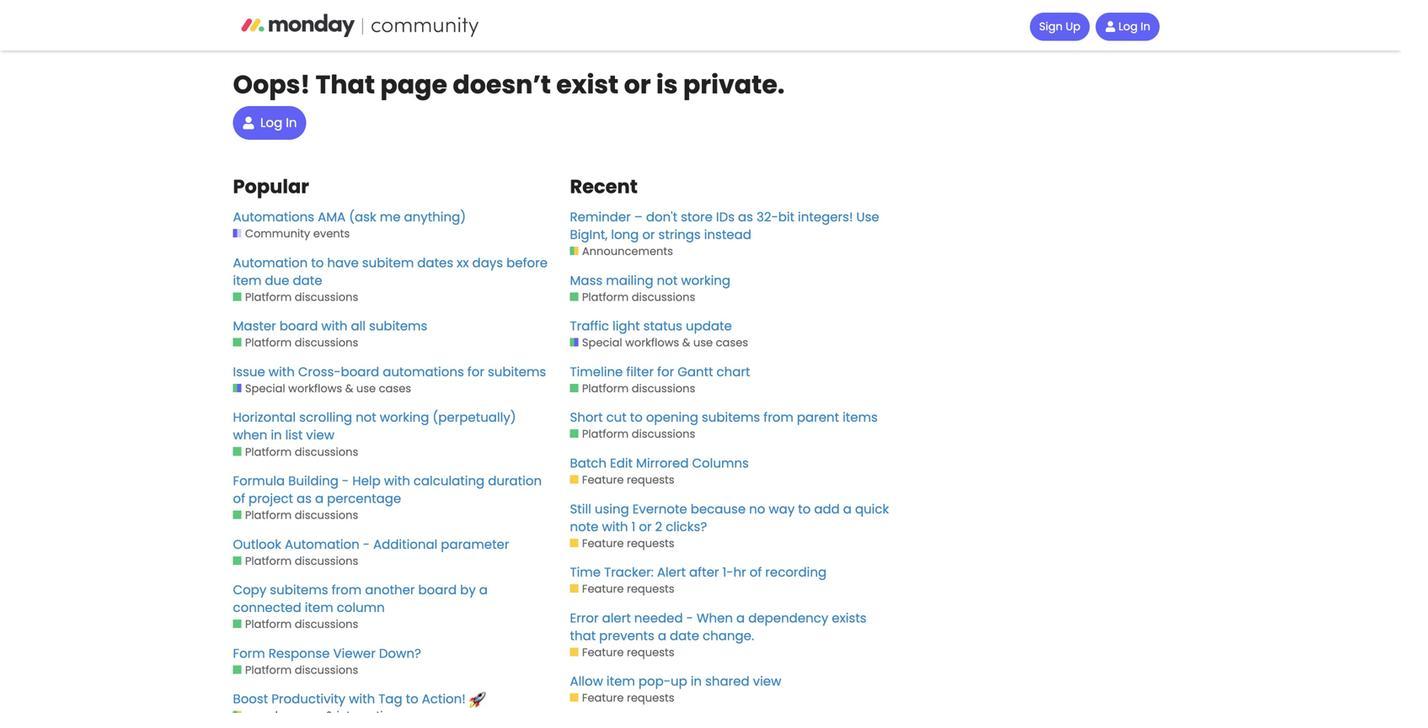 Task type: describe. For each thing, give the bounding box(es) containing it.
1-
[[723, 564, 734, 582]]

when
[[697, 610, 733, 628]]

discussions inside automation to have subitem dates xx days before item due date platform discussions
[[295, 290, 358, 305]]

in inside allow item pop-up in shared view feature requests
[[691, 673, 702, 691]]

1 horizontal spatial log
[[1119, 19, 1138, 34]]

platform inside 'timeline filter for gantt chart platform discussions'
[[582, 381, 629, 396]]

working for mailing
[[681, 272, 731, 290]]

announcements link
[[570, 244, 673, 259]]

page
[[380, 67, 447, 102]]

exist
[[556, 67, 619, 102]]

issue
[[233, 363, 265, 381]]

discussions inside the form response viewer down? platform discussions
[[295, 663, 358, 678]]

requests inside time tracker: alert after 1-hr of recording feature requests
[[627, 582, 675, 597]]

0 vertical spatial or
[[624, 67, 651, 102]]

feature inside still using evernote because no way to add a quick note with 1 or 2 clicks? feature requests
[[582, 536, 624, 551]]

in inside horizontal scrolling not working (perpetually) when in list view platform discussions
[[271, 427, 282, 445]]

quick
[[855, 500, 889, 518]]

events
[[313, 226, 350, 241]]

copy subitems from another board by a connected item column link
[[233, 581, 553, 617]]

feature inside time tracker: alert after 1-hr of recording feature requests
[[582, 582, 624, 597]]

me
[[380, 208, 401, 226]]

1
[[632, 518, 636, 536]]

traffic light status update special workflows & use cases
[[570, 317, 748, 351]]

parameter
[[441, 536, 509, 554]]

evernote
[[633, 500, 687, 518]]

prevents
[[599, 627, 655, 645]]

feature requests link for tracker:
[[570, 582, 675, 597]]

recent
[[570, 174, 638, 200]]

connected
[[233, 599, 301, 617]]

to inside "link"
[[406, 691, 418, 709]]

still using evernote because no way to add a quick note with 1 or 2 clicks? link
[[570, 500, 890, 536]]

discussions inside mass mailing not working platform discussions
[[632, 290, 695, 305]]

chart
[[717, 363, 750, 381]]

bigint,
[[570, 226, 608, 244]]

xx
[[457, 254, 469, 272]]

automation to have subitem dates xx days before item due date platform discussions
[[233, 254, 548, 305]]

down?
[[379, 645, 421, 663]]

a right prevents at the left bottom
[[658, 627, 666, 645]]

popular automations ama (ask me anything) community events
[[233, 174, 466, 241]]

light
[[613, 317, 640, 335]]

error
[[570, 610, 599, 628]]

for inside 'timeline filter for gantt chart platform discussions'
[[657, 363, 674, 381]]

boost
[[233, 691, 268, 709]]

view inside horizontal scrolling not working (perpetually) when in list view platform discussions
[[306, 427, 335, 445]]

platform discussions link for filter
[[570, 381, 695, 397]]

as inside 'recent reminder – don't store ids as 32-bit integers! use bigint, long or strings instead announcements'
[[738, 208, 753, 226]]

boost productivity with tag to action!
[[233, 691, 469, 709]]

error alert needed - when a dependency exists that prevents a date change. feature requests
[[570, 610, 867, 661]]

allow
[[570, 673, 603, 691]]

formula building - help with calculating duration of project as a percentage link
[[233, 472, 553, 508]]

a right when
[[736, 610, 745, 628]]

discussions inside horizontal scrolling not working (perpetually) when in list view platform discussions
[[295, 445, 358, 460]]

way
[[769, 500, 795, 518]]

allow item pop-up in shared view link
[[570, 673, 890, 691]]

mass mailing not working platform discussions
[[570, 272, 731, 305]]

announcements
[[582, 244, 673, 259]]

platform inside the form response viewer down? platform discussions
[[245, 663, 292, 678]]

time
[[570, 564, 601, 582]]

is
[[656, 67, 678, 102]]

cross-
[[298, 363, 341, 381]]

note
[[570, 518, 599, 536]]

anything)
[[404, 208, 466, 226]]

with inside master board with all subitems platform discussions
[[321, 317, 348, 335]]

horizontal scrolling not working (perpetually) when in list view link
[[233, 409, 553, 445]]

allow item pop-up in shared view feature requests
[[570, 673, 781, 706]]

special workflows & use cases link for cross-
[[233, 381, 411, 397]]

discussions inside 'timeline filter for gantt chart platform discussions'
[[632, 381, 695, 396]]

from inside "short cut to opening subitems from parent items platform discussions"
[[764, 409, 794, 427]]

platform inside automation to have subitem dates xx days before item due date platform discussions
[[245, 290, 292, 305]]

in for log in link to the top
[[1141, 19, 1151, 34]]

recent reminder – don't store ids as 32-bit integers! use bigint, long or strings instead announcements
[[570, 174, 879, 259]]

feature inside batch edit mirrored columns feature requests
[[582, 473, 624, 488]]

another
[[365, 581, 415, 600]]

master board with all subitems platform discussions
[[233, 317, 427, 351]]

platform inside mass mailing not working platform discussions
[[582, 290, 629, 305]]

additional
[[373, 536, 438, 554]]

needed
[[634, 610, 683, 628]]

cases inside issue with cross-board automations for subitems special workflows & use cases
[[379, 381, 411, 396]]

requests inside allow item pop-up in shared view feature requests
[[627, 691, 675, 706]]

doesn't
[[453, 67, 551, 102]]

scrolling
[[299, 409, 352, 427]]

short cut to opening subitems from parent items link
[[570, 409, 890, 427]]

outlook
[[233, 536, 281, 554]]

automations
[[383, 363, 464, 381]]

platform discussions link for automation
[[233, 554, 358, 569]]

columns
[[692, 455, 749, 473]]

items
[[843, 409, 878, 427]]

feature requests link for using
[[570, 536, 675, 552]]

use
[[856, 208, 879, 226]]

rocket image
[[469, 692, 486, 709]]

32-
[[757, 208, 778, 226]]

master
[[233, 317, 276, 335]]

to inside automation to have subitem dates xx days before item due date platform discussions
[[311, 254, 324, 272]]

or for still
[[639, 518, 652, 536]]

oops!
[[233, 67, 310, 102]]

community events link
[[233, 226, 350, 242]]

time tracker: alert after 1-hr of recording feature requests
[[570, 564, 827, 597]]

date inside automation to have subitem dates xx days before item due date platform discussions
[[293, 272, 322, 290]]

tracker:
[[604, 564, 654, 582]]

not for mailing
[[657, 272, 678, 290]]

filter
[[626, 363, 654, 381]]

gantt
[[678, 363, 713, 381]]

productivity
[[271, 691, 346, 709]]

batch edit mirrored columns link
[[570, 455, 890, 473]]

form
[[233, 645, 265, 663]]

log in for log in link to the left
[[260, 114, 297, 132]]

platform inside the copy subitems from another board by a connected item column platform discussions
[[245, 617, 292, 632]]

feature inside error alert needed - when a dependency exists that prevents a date change. feature requests
[[582, 645, 624, 661]]

alert
[[657, 564, 686, 582]]

reminder – don't store ids as 32-bit integers! use bigint, long or strings instead link
[[570, 208, 890, 244]]

building
[[288, 472, 339, 490]]

automations ama (ask me anything) link
[[233, 208, 553, 226]]

mass mailing not working link
[[570, 272, 890, 290]]

- inside error alert needed - when a dependency exists that prevents a date change. feature requests
[[686, 610, 693, 628]]

platform discussions link for scrolling
[[233, 445, 358, 460]]

action!
[[422, 691, 466, 709]]

batch edit mirrored columns feature requests
[[570, 455, 749, 488]]

automation inside outlook automation - additional parameter platform discussions
[[285, 536, 360, 554]]

change.
[[703, 627, 754, 645]]

platform discussions link for response
[[233, 663, 358, 678]]

item for column
[[305, 599, 333, 617]]

mailing
[[606, 272, 654, 290]]

bit
[[778, 208, 795, 226]]

subitems inside master board with all subitems platform discussions
[[369, 317, 427, 335]]

column
[[337, 599, 385, 617]]

item inside allow item pop-up in shared view feature requests
[[607, 673, 635, 691]]

edit
[[610, 455, 633, 473]]

sign
[[1039, 19, 1063, 34]]

calculating
[[414, 472, 485, 490]]



Task type: vqa. For each thing, say whether or not it's contained in the screenshot.


Task type: locate. For each thing, give the bounding box(es) containing it.
or
[[624, 67, 651, 102], [642, 226, 655, 244], [639, 518, 652, 536]]

workflows down cross-
[[288, 381, 342, 396]]

platform discussions link down cut
[[570, 427, 695, 442]]

or inside 'recent reminder – don't store ids as 32-bit integers! use bigint, long or strings instead announcements'
[[642, 226, 655, 244]]

0 vertical spatial in
[[271, 427, 282, 445]]

feature requests link for edit
[[570, 473, 675, 488]]

platform inside "formula building - help with calculating duration of project as a percentage platform discussions"
[[245, 508, 292, 523]]

3 requests from the top
[[627, 582, 675, 597]]

automation inside automation to have subitem dates xx days before item due date platform discussions
[[233, 254, 308, 272]]

1 vertical spatial workflows
[[288, 381, 342, 396]]

use up horizontal scrolling not working (perpetually) when in list view platform discussions
[[356, 381, 376, 396]]

platform discussions link up response
[[233, 617, 358, 633]]

or right "1"
[[639, 518, 652, 536]]

platform inside master board with all subitems platform discussions
[[245, 335, 292, 351]]

discussions up the form response viewer down? platform discussions
[[295, 617, 358, 632]]

view
[[306, 427, 335, 445], [753, 673, 781, 691]]

1 horizontal spatial cases
[[716, 335, 748, 351]]

2 requests from the top
[[627, 536, 675, 551]]

board left by
[[418, 581, 457, 600]]

0 horizontal spatial working
[[380, 409, 429, 427]]

0 vertical spatial board
[[280, 317, 318, 335]]

discussions inside master board with all subitems platform discussions
[[295, 335, 358, 351]]

subitem
[[362, 254, 414, 272]]

0 vertical spatial view
[[306, 427, 335, 445]]

subitems inside the copy subitems from another board by a connected item column platform discussions
[[270, 581, 328, 600]]

cut
[[606, 409, 627, 427]]

platform inside horizontal scrolling not working (perpetually) when in list view platform discussions
[[245, 445, 292, 460]]

0 vertical spatial &
[[682, 335, 690, 351]]

monday community forum image
[[241, 14, 511, 37]]

alert
[[602, 610, 631, 628]]

outlook automation - additional parameter link
[[233, 536, 553, 554]]

with
[[321, 317, 348, 335], [269, 363, 295, 381], [384, 472, 410, 490], [602, 518, 628, 536], [349, 691, 375, 709]]

discussions up master board with all subitems platform discussions
[[295, 290, 358, 305]]

1 vertical spatial use
[[356, 381, 376, 396]]

platform discussions link for mailing
[[570, 290, 695, 305]]

date inside error alert needed - when a dependency exists that prevents a date change. feature requests
[[670, 627, 699, 645]]

platform down form
[[245, 663, 292, 678]]

as inside "formula building - help with calculating duration of project as a percentage platform discussions"
[[297, 490, 312, 508]]

workflows
[[625, 335, 679, 351], [288, 381, 342, 396]]

item
[[233, 272, 262, 290], [305, 599, 333, 617], [607, 673, 635, 691]]

item for due
[[233, 272, 262, 290]]

0 vertical spatial of
[[233, 490, 245, 508]]

cases inside 'traffic light status update special workflows & use cases'
[[716, 335, 748, 351]]

sign up link
[[1030, 12, 1090, 41]]

platform discussions link down response
[[233, 663, 358, 678]]

special
[[582, 335, 622, 351], [245, 381, 285, 396]]

for right the filter
[[657, 363, 674, 381]]

1 horizontal spatial for
[[657, 363, 674, 381]]

percentage
[[327, 490, 401, 508]]

view right shared
[[753, 673, 781, 691]]

cases down automations
[[379, 381, 411, 396]]

view right list
[[306, 427, 335, 445]]

1 horizontal spatial from
[[764, 409, 794, 427]]

not inside horizontal scrolling not working (perpetually) when in list view platform discussions
[[356, 409, 376, 427]]

0 horizontal spatial log in
[[260, 114, 297, 132]]

from
[[764, 409, 794, 427], [332, 581, 362, 600]]

1 horizontal spatial log in
[[1119, 19, 1151, 34]]

1 horizontal spatial use
[[693, 335, 713, 351]]

log in down oops!
[[260, 114, 297, 132]]

feature requests link down 'pop-'
[[570, 691, 675, 707]]

view inside allow item pop-up in shared view feature requests
[[753, 673, 781, 691]]

2 horizontal spatial -
[[686, 610, 693, 628]]

automation to have subitem dates xx days before item due date link
[[233, 254, 553, 290]]

0 horizontal spatial not
[[356, 409, 376, 427]]

0 vertical spatial special workflows & use cases link
[[570, 335, 748, 351]]

item left 'pop-'
[[607, 673, 635, 691]]

discussions down building
[[295, 508, 358, 523]]

1 horizontal spatial of
[[750, 564, 762, 582]]

feature down note
[[582, 536, 624, 551]]

0 vertical spatial automation
[[233, 254, 308, 272]]

0 horizontal spatial special
[[245, 381, 285, 396]]

0 horizontal spatial in
[[271, 427, 282, 445]]

form response viewer down? platform discussions
[[233, 645, 421, 678]]

date right due
[[293, 272, 322, 290]]

workflows down status
[[625, 335, 679, 351]]

requests down alert
[[627, 582, 675, 597]]

1 horizontal spatial -
[[363, 536, 370, 554]]

workflows inside 'traffic light status update special workflows & use cases'
[[625, 335, 679, 351]]

workflows inside issue with cross-board automations for subitems special workflows & use cases
[[288, 381, 342, 396]]

not
[[657, 272, 678, 290], [356, 409, 376, 427]]

special inside 'traffic light status update special workflows & use cases'
[[582, 335, 622, 351]]

0 horizontal spatial board
[[280, 317, 318, 335]]

- left additional
[[363, 536, 370, 554]]

not right mailing
[[657, 272, 678, 290]]

0 horizontal spatial from
[[332, 581, 362, 600]]

of inside time tracker: alert after 1-hr of recording feature requests
[[750, 564, 762, 582]]

community
[[245, 226, 310, 241]]

4 requests from the top
[[627, 645, 675, 661]]

feature inside allow item pop-up in shared view feature requests
[[582, 691, 624, 706]]

feature requests link for alert
[[570, 645, 675, 661]]

2 vertical spatial -
[[686, 610, 693, 628]]

4 feature from the top
[[582, 645, 624, 661]]

platform down due
[[245, 290, 292, 305]]

2 vertical spatial item
[[607, 673, 635, 691]]

up
[[1066, 19, 1081, 34]]

with left all
[[321, 317, 348, 335]]

1 horizontal spatial &
[[682, 335, 690, 351]]

0 vertical spatial use
[[693, 335, 713, 351]]

with inside still using evernote because no way to add a quick note with 1 or 2 clicks? feature requests
[[602, 518, 628, 536]]

hr
[[734, 564, 746, 582]]

1 horizontal spatial special
[[582, 335, 622, 351]]

viewer
[[333, 645, 376, 663]]

& inside issue with cross-board automations for subitems special workflows & use cases
[[345, 381, 353, 396]]

to right the "tag"
[[406, 691, 418, 709]]

discussions inside outlook automation - additional parameter platform discussions
[[295, 554, 358, 569]]

status
[[643, 317, 682, 335]]

platform discussions link down list
[[233, 445, 358, 460]]

0 horizontal spatial item
[[233, 272, 262, 290]]

2 feature from the top
[[582, 536, 624, 551]]

0 vertical spatial not
[[657, 272, 678, 290]]

1 vertical spatial special
[[245, 381, 285, 396]]

requests
[[627, 473, 675, 488], [627, 536, 675, 551], [627, 582, 675, 597], [627, 645, 675, 661], [627, 691, 675, 706]]

0 vertical spatial working
[[681, 272, 731, 290]]

0 vertical spatial date
[[293, 272, 322, 290]]

1 vertical spatial special workflows & use cases link
[[233, 381, 411, 397]]

with left "1"
[[602, 518, 628, 536]]

discussions up the copy subitems from another board by a connected item column platform discussions
[[295, 554, 358, 569]]

subitems inside issue with cross-board automations for subitems special workflows & use cases
[[488, 363, 546, 381]]

platform inside "short cut to opening subitems from parent items platform discussions"
[[582, 427, 629, 442]]

0 vertical spatial workflows
[[625, 335, 679, 351]]

2
[[655, 518, 662, 536]]

log down oops!
[[260, 114, 282, 132]]

requests inside still using evernote because no way to add a quick note with 1 or 2 clicks? feature requests
[[627, 536, 675, 551]]

1 horizontal spatial board
[[341, 363, 379, 381]]

0 vertical spatial as
[[738, 208, 753, 226]]

1 horizontal spatial special workflows & use cases link
[[570, 335, 748, 351]]

1 horizontal spatial view
[[753, 673, 781, 691]]

1 vertical spatial cases
[[379, 381, 411, 396]]

board inside master board with all subitems platform discussions
[[280, 317, 318, 335]]

horizontal scrolling not working (perpetually) when in list view platform discussions
[[233, 409, 516, 460]]

sign up
[[1039, 19, 1081, 34]]

board inside the copy subitems from another board by a connected item column platform discussions
[[418, 581, 457, 600]]

parent
[[797, 409, 839, 427]]

with right help
[[384, 472, 410, 490]]

discussions down the filter
[[632, 381, 695, 396]]

feature requests link for item
[[570, 691, 675, 707]]

0 horizontal spatial log in link
[[233, 106, 306, 140]]

requests down 'pop-'
[[627, 691, 675, 706]]

discussions up status
[[632, 290, 695, 305]]

working up update
[[681, 272, 731, 290]]

or right the long
[[642, 226, 655, 244]]

platform down the "mass"
[[582, 290, 629, 305]]

platform
[[245, 290, 292, 305], [582, 290, 629, 305], [245, 335, 292, 351], [582, 381, 629, 396], [582, 427, 629, 442], [245, 445, 292, 460], [245, 508, 292, 523], [245, 554, 292, 569], [245, 617, 292, 632], [245, 663, 292, 678]]

feature down that
[[582, 645, 624, 661]]

0 vertical spatial log in
[[1119, 19, 1151, 34]]

- for automation
[[363, 536, 370, 554]]

date left change.
[[670, 627, 699, 645]]

tag
[[378, 691, 402, 709]]

response
[[269, 645, 330, 663]]

of left 'project'
[[233, 490, 245, 508]]

in
[[1141, 19, 1151, 34], [286, 114, 297, 132]]

automation down percentage
[[285, 536, 360, 554]]

(ask
[[349, 208, 376, 226]]

with inside the boost productivity with tag to action! "link"
[[349, 691, 375, 709]]

item inside automation to have subitem dates xx days before item due date platform discussions
[[233, 272, 262, 290]]

0 horizontal spatial &
[[345, 381, 353, 396]]

discussions inside "short cut to opening subitems from parent items platform discussions"
[[632, 427, 695, 442]]

special down traffic
[[582, 335, 622, 351]]

1 vertical spatial in
[[691, 673, 702, 691]]

board down all
[[341, 363, 379, 381]]

1 vertical spatial &
[[345, 381, 353, 396]]

requests down 2
[[627, 536, 675, 551]]

0 horizontal spatial date
[[293, 272, 322, 290]]

a right the add
[[843, 500, 852, 518]]

1 vertical spatial of
[[750, 564, 762, 582]]

1 horizontal spatial log in link
[[1096, 12, 1160, 41]]

2 vertical spatial or
[[639, 518, 652, 536]]

not for scrolling
[[356, 409, 376, 427]]

1 vertical spatial from
[[332, 581, 362, 600]]

5 feature from the top
[[582, 691, 624, 706]]

in right up
[[691, 673, 702, 691]]

feature down batch
[[582, 473, 624, 488]]

pop-
[[639, 673, 671, 691]]

1 for from the left
[[467, 363, 484, 381]]

or for recent
[[642, 226, 655, 244]]

1 horizontal spatial date
[[670, 627, 699, 645]]

use inside 'traffic light status update special workflows & use cases'
[[693, 335, 713, 351]]

1 vertical spatial or
[[642, 226, 655, 244]]

that
[[570, 627, 596, 645]]

automation down community
[[233, 254, 308, 272]]

0 horizontal spatial use
[[356, 381, 376, 396]]

0 horizontal spatial view
[[306, 427, 335, 445]]

special workflows & use cases link down status
[[570, 335, 748, 351]]

reminder
[[570, 208, 631, 226]]

not inside mass mailing not working platform discussions
[[657, 272, 678, 290]]

requests down mirrored
[[627, 473, 675, 488]]

for up (perpetually)
[[467, 363, 484, 381]]

0 horizontal spatial for
[[467, 363, 484, 381]]

ama
[[318, 208, 346, 226]]

opening
[[646, 409, 698, 427]]

working inside horizontal scrolling not working (perpetually) when in list view platform discussions
[[380, 409, 429, 427]]

0 vertical spatial cases
[[716, 335, 748, 351]]

platform discussions link down mailing
[[570, 290, 695, 305]]

platform discussions link down "outlook"
[[233, 554, 358, 569]]

using
[[595, 500, 629, 518]]

3 feature requests link from the top
[[570, 582, 675, 597]]

working
[[681, 272, 731, 290], [380, 409, 429, 427]]

after
[[689, 564, 719, 582]]

1 vertical spatial log in link
[[233, 106, 306, 140]]

platform discussions link for cut
[[570, 427, 695, 442]]

requests inside batch edit mirrored columns feature requests
[[627, 473, 675, 488]]

1 vertical spatial view
[[753, 673, 781, 691]]

cases down update
[[716, 335, 748, 351]]

0 horizontal spatial as
[[297, 490, 312, 508]]

& inside 'traffic light status update special workflows & use cases'
[[682, 335, 690, 351]]

& down update
[[682, 335, 690, 351]]

1 vertical spatial as
[[297, 490, 312, 508]]

to inside still using evernote because no way to add a quick note with 1 or 2 clicks? feature requests
[[798, 500, 811, 518]]

0 vertical spatial log
[[1119, 19, 1138, 34]]

log in link down oops!
[[233, 106, 306, 140]]

subitems right all
[[369, 317, 427, 335]]

1 vertical spatial board
[[341, 363, 379, 381]]

2 feature requests link from the top
[[570, 536, 675, 552]]

1 feature requests link from the top
[[570, 473, 675, 488]]

working inside mass mailing not working platform discussions
[[681, 272, 731, 290]]

special workflows & use cases link for status
[[570, 335, 748, 351]]

2 horizontal spatial board
[[418, 581, 457, 600]]

platform discussions link for to
[[233, 290, 358, 305]]

platform down the connected
[[245, 617, 292, 632]]

1 horizontal spatial workflows
[[625, 335, 679, 351]]

2 horizontal spatial item
[[607, 673, 635, 691]]

popular
[[233, 174, 309, 200]]

platform discussions link down due
[[233, 290, 358, 305]]

as right 'project'
[[297, 490, 312, 508]]

formula
[[233, 472, 285, 490]]

1 horizontal spatial not
[[657, 272, 678, 290]]

2 vertical spatial board
[[418, 581, 457, 600]]

feature requests link down prevents at the left bottom
[[570, 645, 675, 661]]

5 feature requests link from the top
[[570, 691, 675, 707]]

platform down 'project'
[[245, 508, 292, 523]]

1 vertical spatial date
[[670, 627, 699, 645]]

for inside issue with cross-board automations for subitems special workflows & use cases
[[467, 363, 484, 381]]

timeline filter for gantt chart link
[[570, 363, 890, 381]]

special workflows & use cases link down cross-
[[233, 381, 411, 397]]

when
[[233, 427, 267, 445]]

to right cut
[[630, 409, 643, 427]]

in right up
[[1141, 19, 1151, 34]]

with left the "tag"
[[349, 691, 375, 709]]

1 requests from the top
[[627, 473, 675, 488]]

of inside "formula building - help with calculating duration of project as a percentage platform discussions"
[[233, 490, 245, 508]]

subitems down timeline filter for gantt chart link
[[702, 409, 760, 427]]

with right issue
[[269, 363, 295, 381]]

due
[[265, 272, 289, 290]]

1 vertical spatial working
[[380, 409, 429, 427]]

or inside still using evernote because no way to add a quick note with 1 or 2 clicks? feature requests
[[639, 518, 652, 536]]

platform down timeline
[[582, 381, 629, 396]]

discussions inside "formula building - help with calculating duration of project as a percentage platform discussions"
[[295, 508, 358, 523]]

0 horizontal spatial of
[[233, 490, 245, 508]]

up
[[671, 673, 687, 691]]

0 vertical spatial -
[[342, 472, 349, 490]]

a inside still using evernote because no way to add a quick note with 1 or 2 clicks? feature requests
[[843, 500, 852, 518]]

a inside "formula building - help with calculating duration of project as a percentage platform discussions"
[[315, 490, 324, 508]]

–
[[634, 208, 643, 226]]

1 horizontal spatial in
[[1141, 19, 1151, 34]]

0 vertical spatial item
[[233, 272, 262, 290]]

log in link
[[1096, 12, 1160, 41], [233, 106, 306, 140]]

log in right up
[[1119, 19, 1151, 34]]

exists
[[832, 610, 867, 628]]

to inside "short cut to opening subitems from parent items platform discussions"
[[630, 409, 643, 427]]

1 vertical spatial -
[[363, 536, 370, 554]]

mass
[[570, 272, 603, 290]]

1 vertical spatial not
[[356, 409, 376, 427]]

integers!
[[798, 208, 853, 226]]

0 horizontal spatial cases
[[379, 381, 411, 396]]

platform discussions link for subitems
[[233, 617, 358, 633]]

to left the add
[[798, 500, 811, 518]]

a left percentage
[[315, 490, 324, 508]]

1 feature from the top
[[582, 473, 624, 488]]

1 vertical spatial log in
[[260, 114, 297, 132]]

3 feature from the top
[[582, 582, 624, 597]]

horizontal
[[233, 409, 296, 427]]

2 for from the left
[[657, 363, 674, 381]]

0 horizontal spatial special workflows & use cases link
[[233, 381, 411, 397]]

platform down the when
[[245, 445, 292, 460]]

1 horizontal spatial in
[[691, 673, 702, 691]]

requests inside error alert needed - when a dependency exists that prevents a date change. feature requests
[[627, 645, 675, 661]]

- left help
[[342, 472, 349, 490]]

because
[[691, 500, 746, 518]]

special workflows & use cases link
[[570, 335, 748, 351], [233, 381, 411, 397]]

(perpetually)
[[433, 409, 516, 427]]

discussions down opening
[[632, 427, 695, 442]]

discussions down response
[[295, 663, 358, 678]]

duration
[[488, 472, 542, 490]]

error alert needed - when a dependency exists that prevents a date change. link
[[570, 610, 890, 645]]

5 requests from the top
[[627, 691, 675, 706]]

- left when
[[686, 610, 693, 628]]

in down oops!
[[286, 114, 297, 132]]

1 horizontal spatial item
[[305, 599, 333, 617]]

special down issue
[[245, 381, 285, 396]]

or left is
[[624, 67, 651, 102]]

platform discussions link down the filter
[[570, 381, 695, 397]]

in for log in link to the left
[[286, 114, 297, 132]]

to
[[311, 254, 324, 272], [630, 409, 643, 427], [798, 500, 811, 518], [406, 691, 418, 709]]

& up scrolling
[[345, 381, 353, 396]]

no
[[749, 500, 765, 518]]

item inside the copy subitems from another board by a connected item column platform discussions
[[305, 599, 333, 617]]

0 horizontal spatial log
[[260, 114, 282, 132]]

of right hr on the bottom of page
[[750, 564, 762, 582]]

0 horizontal spatial in
[[286, 114, 297, 132]]

don't
[[646, 208, 678, 226]]

feature requests link down tracker:
[[570, 582, 675, 597]]

not right scrolling
[[356, 409, 376, 427]]

with inside issue with cross-board automations for subitems special workflows & use cases
[[269, 363, 295, 381]]

formula building - help with calculating duration of project as a percentage platform discussions
[[233, 472, 542, 523]]

with inside "formula building - help with calculating duration of project as a percentage platform discussions"
[[384, 472, 410, 490]]

1 horizontal spatial as
[[738, 208, 753, 226]]

working for scrolling
[[380, 409, 429, 427]]

1 vertical spatial log
[[260, 114, 282, 132]]

boost productivity with tag to action! link
[[233, 691, 553, 709]]

0 horizontal spatial workflows
[[288, 381, 342, 396]]

0 vertical spatial from
[[764, 409, 794, 427]]

platform discussions link for building
[[233, 508, 358, 524]]

1 vertical spatial in
[[286, 114, 297, 132]]

discussions up building
[[295, 445, 358, 460]]

subitems
[[369, 317, 427, 335], [488, 363, 546, 381], [702, 409, 760, 427], [270, 581, 328, 600]]

0 vertical spatial in
[[1141, 19, 1151, 34]]

store
[[681, 208, 713, 226]]

feature requests link down "1"
[[570, 536, 675, 552]]

0 vertical spatial special
[[582, 335, 622, 351]]

working down issue with cross-board automations for subitems special workflows & use cases
[[380, 409, 429, 427]]

item left column
[[305, 599, 333, 617]]

feature down 'allow'
[[582, 691, 624, 706]]

long
[[611, 226, 639, 244]]

0 vertical spatial log in link
[[1096, 12, 1160, 41]]

discussions inside the copy subitems from another board by a connected item column platform discussions
[[295, 617, 358, 632]]

subitems inside "short cut to opening subitems from parent items platform discussions"
[[702, 409, 760, 427]]

a right by
[[479, 581, 488, 600]]

1 vertical spatial automation
[[285, 536, 360, 554]]

by
[[460, 581, 476, 600]]

use down update
[[693, 335, 713, 351]]

a inside the copy subitems from another board by a connected item column platform discussions
[[479, 581, 488, 600]]

1 vertical spatial item
[[305, 599, 333, 617]]

mirrored
[[636, 455, 689, 473]]

item left due
[[233, 272, 262, 290]]

board inside issue with cross-board automations for subitems special workflows & use cases
[[341, 363, 379, 381]]

use inside issue with cross-board automations for subitems special workflows & use cases
[[356, 381, 376, 396]]

log in for log in link to the top
[[1119, 19, 1151, 34]]

1 horizontal spatial working
[[681, 272, 731, 290]]

recording
[[765, 564, 827, 582]]

4 feature requests link from the top
[[570, 645, 675, 661]]

- inside "formula building - help with calculating duration of project as a percentage platform discussions"
[[342, 472, 349, 490]]

form response viewer down? link
[[233, 645, 553, 663]]

platform discussions link for board
[[233, 335, 358, 351]]

platform inside outlook automation - additional parameter platform discussions
[[245, 554, 292, 569]]

log in link right up
[[1096, 12, 1160, 41]]

- inside outlook automation - additional parameter platform discussions
[[363, 536, 370, 554]]

shared
[[705, 673, 750, 691]]

oops! that page doesn't exist or is private.
[[233, 67, 785, 102]]

special inside issue with cross-board automations for subitems special workflows & use cases
[[245, 381, 285, 396]]

log right up
[[1119, 19, 1138, 34]]

platform down cut
[[582, 427, 629, 442]]

- for building
[[342, 472, 349, 490]]

0 horizontal spatial -
[[342, 472, 349, 490]]

from left another
[[332, 581, 362, 600]]

from inside the copy subitems from another board by a connected item column platform discussions
[[332, 581, 362, 600]]



